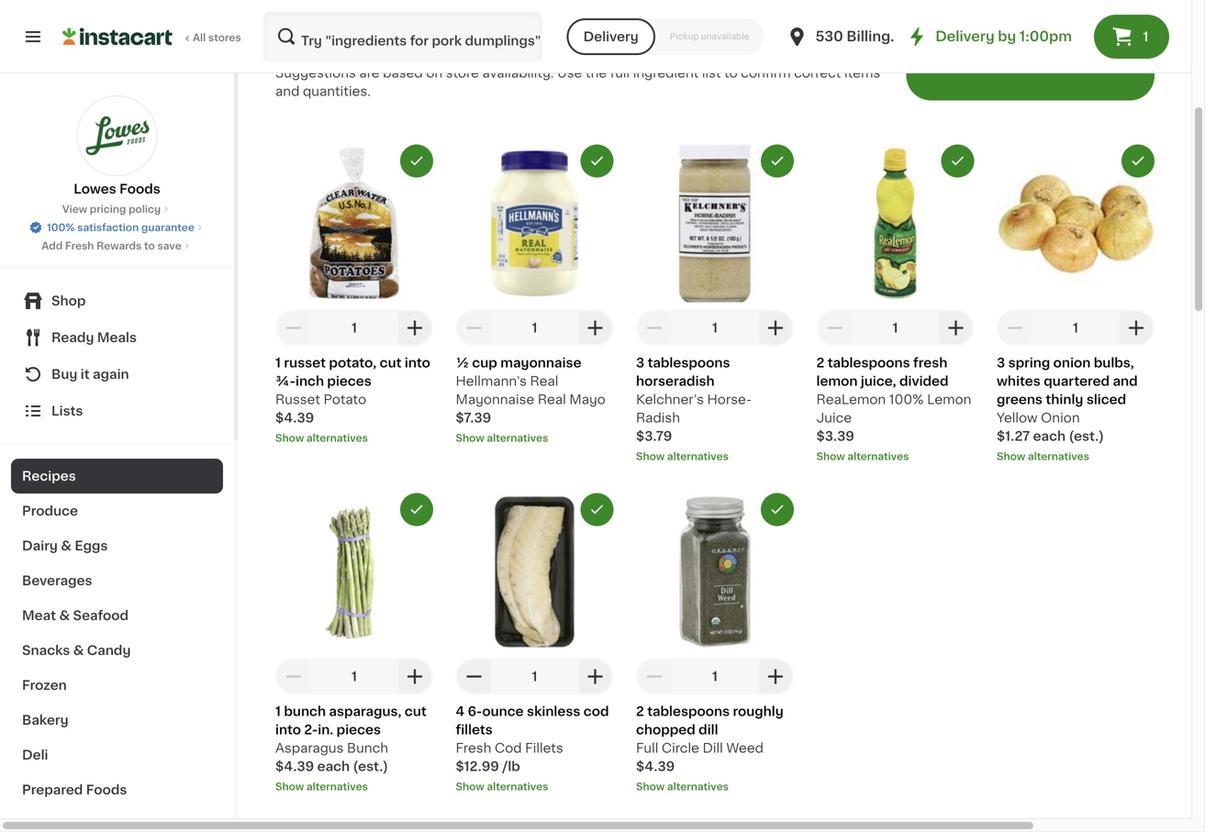 Task type: vqa. For each thing, say whether or not it's contained in the screenshot.
unselect item image for 2 tablespoons roughly chopped dill
yes



Task type: describe. For each thing, give the bounding box(es) containing it.
skinless
[[527, 705, 581, 718]]

frozen link
[[11, 668, 223, 703]]

suggestions are based on store availability. use the full ingredient list to confirm correct items and quantities.
[[275, 66, 881, 98]]

cod
[[584, 705, 609, 718]]

1 for 3 spring onion bulbs, whites quartered and greens thinly sliced
[[1073, 322, 1079, 335]]

1 for 2 tablespoons roughly chopped dill
[[712, 671, 718, 683]]

view pricing policy link
[[62, 202, 172, 217]]

pricing
[[90, 204, 126, 214]]

whites
[[997, 375, 1041, 388]]

onion
[[1041, 412, 1080, 424]]

show inside the "2 tablespoons fresh lemon juice, divided realemon 100% lemon juice $3.39 show alternatives"
[[817, 452, 845, 462]]

pieces for bunch
[[337, 724, 381, 737]]

add for add fresh rewards to save
[[42, 241, 63, 251]]

bunch
[[284, 705, 326, 718]]

inch
[[296, 375, 324, 388]]

the
[[586, 66, 607, 79]]

wine link
[[11, 808, 223, 833]]

0 vertical spatial real
[[530, 375, 559, 388]]

asparagus,
[[329, 705, 402, 718]]

(est.) inside 1 bunch asparagus, cut into 2-in. pieces asparagus bunch $4.39 each (est.) show alternatives
[[353, 761, 388, 773]]

meat & seafood link
[[11, 599, 223, 633]]

quantities.
[[303, 85, 371, 98]]

cod
[[495, 742, 522, 755]]

increment quantity image for 3 tablespoons horseradish
[[765, 317, 787, 339]]

correct
[[794, 66, 841, 79]]

road
[[924, 30, 961, 43]]

show inside 1 bunch asparagus, cut into 2-in. pieces asparagus bunch $4.39 each (est.) show alternatives
[[275, 782, 304, 792]]

3 for 3 tablespoons horseradish
[[636, 357, 645, 369]]

alternatives inside 3 spring onion bulbs, whites quartered and greens thinly sliced yellow onion $1.27 each (est.) show alternatives
[[1028, 452, 1090, 462]]

yellow
[[997, 412, 1038, 424]]

delivery by 1:00pm link
[[906, 26, 1072, 48]]

full
[[636, 742, 659, 755]]

unselect item image for 1 russet potato, cut into ¾-inch pieces
[[409, 153, 425, 169]]

again
[[93, 368, 129, 381]]

1:00pm
[[1020, 30, 1072, 43]]

lemon
[[927, 393, 972, 406]]

show alternatives button for fillets
[[456, 780, 614, 794]]

kelchner's
[[636, 393, 704, 406]]

guarantee
[[141, 223, 195, 233]]

divided
[[900, 375, 949, 388]]

4
[[456, 705, 465, 718]]

produce link
[[11, 494, 223, 529]]

policy
[[129, 204, 161, 214]]

1 inside 1 russet potato, cut into ¾-inch pieces russet potato $4.39 show alternatives
[[275, 357, 281, 369]]

$4.39 inside 2 tablespoons roughly chopped dill full circle dill weed $4.39 show alternatives
[[636, 761, 675, 773]]

unselect item image for 4 6-ounce skinless cod fillets
[[589, 502, 605, 518]]

& for meat
[[59, 610, 70, 622]]

$12.99
[[456, 761, 499, 773]]

show inside 2 tablespoons roughly chopped dill full circle dill weed $4.39 show alternatives
[[636, 782, 665, 792]]

1 vertical spatial real
[[538, 393, 566, 406]]

stores
[[208, 33, 241, 43]]

quartered
[[1044, 375, 1110, 388]]

delivery for delivery by 1:00pm
[[936, 30, 995, 43]]

ready meals
[[51, 331, 137, 344]]

frozen
[[22, 679, 67, 692]]

by
[[998, 30, 1016, 43]]

ready meals link
[[11, 320, 223, 356]]

into for 1 bunch asparagus, cut into 2-in. pieces
[[275, 724, 301, 737]]

decrement quantity image for 1 russet potato, cut into ¾-inch pieces
[[283, 317, 305, 339]]

add 8 ingredients to cart button
[[907, 10, 1155, 100]]

show inside 3 spring onion bulbs, whites quartered and greens thinly sliced yellow onion $1.27 each (est.) show alternatives
[[997, 452, 1026, 462]]

alternatives inside the "2 tablespoons fresh lemon juice, divided realemon 100% lemon juice $3.39 show alternatives"
[[848, 452, 909, 462]]

rewards
[[97, 241, 142, 251]]

ready meals button
[[11, 320, 223, 356]]

decrement quantity image for 3 spring onion bulbs, whites quartered and greens thinly sliced
[[1004, 317, 1026, 339]]

russet
[[275, 393, 320, 406]]

juice,
[[861, 375, 897, 388]]

increment quantity image for 1 russet potato, cut into ¾-inch pieces
[[404, 317, 426, 339]]

increment quantity image for 2 tablespoons roughly chopped dill
[[765, 666, 787, 688]]

shop link
[[11, 283, 223, 320]]

alternatives inside 1 russet potato, cut into ¾-inch pieces russet potato $4.39 show alternatives
[[307, 433, 368, 443]]

1 inside 1 bunch asparagus, cut into 2-in. pieces asparagus bunch $4.39 each (est.) show alternatives
[[275, 705, 281, 718]]

spring
[[1009, 357, 1051, 369]]

prepared foods link
[[11, 773, 223, 808]]

100% satisfaction guarantee button
[[29, 217, 206, 235]]

buy it again link
[[11, 356, 223, 393]]

meat
[[22, 610, 56, 622]]

show alternatives button for thinly
[[997, 449, 1155, 464]]

foods for prepared foods
[[86, 784, 127, 797]]

view
[[62, 204, 87, 214]]

decrement quantity image for 4 6-ounce skinless cod fillets
[[463, 666, 485, 688]]

decrement quantity image for cup
[[463, 317, 485, 339]]

dairy
[[22, 540, 58, 553]]

ingredients
[[275, 27, 393, 46]]

2 for 2 tablespoons fresh lemon juice, divided
[[817, 357, 825, 369]]

increment quantity image for 4 6-ounce skinless cod fillets
[[584, 666, 606, 688]]

lowes foods link
[[74, 95, 160, 198]]

Search field
[[264, 13, 541, 61]]

availability.
[[482, 66, 554, 79]]

cut for asparagus,
[[405, 705, 427, 718]]

prepared foods
[[22, 784, 127, 797]]

on
[[426, 66, 443, 79]]

delivery button
[[567, 18, 655, 55]]

6-
[[468, 705, 482, 718]]

increment quantity image for 3 spring onion bulbs, whites quartered and greens thinly sliced
[[1126, 317, 1148, 339]]

meat & seafood
[[22, 610, 129, 622]]

½
[[456, 357, 469, 369]]

decrement quantity image for tablespoons
[[644, 317, 666, 339]]

3 tablespoons horseradish kelchner's horse- radish $3.79 show alternatives
[[636, 357, 752, 462]]

buy
[[51, 368, 77, 381]]

2 tablespoons roughly chopped dill full circle dill weed $4.39 show alternatives
[[636, 705, 784, 792]]

fillets
[[456, 724, 493, 737]]

$3.39
[[817, 430, 855, 443]]

1 for 3 tablespoons horseradish
[[712, 322, 718, 335]]

fresh
[[914, 357, 948, 369]]

show inside 3 tablespoons horseradish kelchner's horse- radish $3.79 show alternatives
[[636, 452, 665, 462]]

1 bunch asparagus, cut into 2-in. pieces asparagus bunch $4.39 each (est.) show alternatives
[[275, 705, 427, 792]]

tablespoons for lemon
[[828, 357, 910, 369]]

list
[[702, 66, 721, 79]]

and inside 3 spring onion bulbs, whites quartered and greens thinly sliced yellow onion $1.27 each (est.) show alternatives
[[1113, 375, 1138, 388]]

all
[[193, 33, 206, 43]]

beverages
[[22, 575, 92, 588]]

2 for 2 tablespoons roughly chopped dill
[[636, 705, 644, 718]]

russet
[[284, 357, 326, 369]]

cut for potato,
[[380, 357, 402, 369]]

¾-
[[275, 375, 296, 388]]

3 for 3 spring onion bulbs, whites quartered and greens thinly sliced
[[997, 357, 1006, 369]]

hellmann's
[[456, 375, 527, 388]]

beverages link
[[11, 564, 223, 599]]

unselect item image for 3 tablespoons horseradish
[[769, 153, 786, 169]]

1 for 1 russet potato, cut into ¾-inch pieces
[[352, 322, 357, 335]]

juice
[[817, 412, 852, 424]]

show alternatives button for $7.39
[[456, 431, 614, 446]]



Task type: locate. For each thing, give the bounding box(es) containing it.
real down the mayonnaise
[[530, 375, 559, 388]]

0 vertical spatial foods
[[119, 183, 160, 196]]

all stores
[[193, 33, 241, 43]]

1 horizontal spatial decrement quantity image
[[463, 317, 485, 339]]

1 vertical spatial (est.)
[[353, 761, 388, 773]]

cart
[[1099, 46, 1133, 62]]

pieces down asparagus,
[[337, 724, 381, 737]]

bunch
[[347, 742, 388, 755]]

decrement quantity image up spring
[[1004, 317, 1026, 339]]

tablespoons up dill
[[647, 705, 730, 718]]

0 vertical spatial (est.)
[[1069, 430, 1105, 443]]

suggestions
[[275, 66, 356, 79]]

fresh inside 4 6-ounce skinless cod fillets fresh cod fillets $12.99 /lb show alternatives
[[456, 742, 492, 755]]

ready
[[51, 331, 94, 344]]

alternatives inside 1 bunch asparagus, cut into 2-in. pieces asparagus bunch $4.39 each (est.) show alternatives
[[307, 782, 368, 792]]

1 horizontal spatial unselect item image
[[769, 502, 786, 518]]

alternatives inside 4 6-ounce skinless cod fillets fresh cod fillets $12.99 /lb show alternatives
[[487, 782, 548, 792]]

0 vertical spatial each
[[1033, 430, 1066, 443]]

store
[[446, 66, 479, 79]]

foods up wine link
[[86, 784, 127, 797]]

3 up whites
[[997, 357, 1006, 369]]

& left eggs
[[61, 540, 72, 553]]

to right list
[[725, 66, 738, 79]]

alternatives down dill on the right of page
[[667, 782, 729, 792]]

lists
[[51, 405, 83, 418]]

horse-
[[707, 393, 752, 406]]

recipes link
[[11, 459, 223, 494]]

show alternatives button down mayonnaise at the left top
[[456, 431, 614, 446]]

tablespoons inside the "2 tablespoons fresh lemon juice, divided realemon 100% lemon juice $3.39 show alternatives"
[[828, 357, 910, 369]]

decrement quantity image for 2 tablespoons fresh lemon juice, divided
[[824, 317, 846, 339]]

to inside button
[[1078, 46, 1095, 62]]

1 unselect item image from the left
[[589, 502, 605, 518]]

& for dairy
[[61, 540, 72, 553]]

2 vertical spatial to
[[144, 241, 155, 251]]

0 vertical spatial to
[[1078, 46, 1095, 62]]

100% inside the "2 tablespoons fresh lemon juice, divided realemon 100% lemon juice $3.39 show alternatives"
[[889, 393, 924, 406]]

1 vertical spatial into
[[275, 724, 301, 737]]

delivery up 8
[[936, 30, 995, 43]]

0 horizontal spatial unselect item image
[[589, 502, 605, 518]]

1 3 from the left
[[636, 357, 645, 369]]

fresh down satisfaction
[[65, 241, 94, 251]]

delivery inside button
[[584, 30, 639, 43]]

tablespoons for kelchner's
[[648, 357, 730, 369]]

alternatives down onion
[[1028, 452, 1090, 462]]

2 horizontal spatial to
[[1078, 46, 1095, 62]]

(est.) down bunch
[[353, 761, 388, 773]]

fillets
[[525, 742, 563, 755]]

ounce
[[482, 705, 524, 718]]

unselect item image
[[409, 153, 425, 169], [589, 153, 605, 169], [769, 153, 786, 169], [950, 153, 966, 169], [1130, 153, 1147, 169], [409, 502, 425, 518]]

1 horizontal spatial and
[[1113, 375, 1138, 388]]

1 horizontal spatial (est.)
[[1069, 430, 1105, 443]]

view pricing policy
[[62, 204, 161, 214]]

snacks & candy
[[22, 645, 131, 657]]

bakery
[[22, 714, 69, 727]]

alternatives down potato on the left
[[307, 433, 368, 443]]

unselect item image
[[589, 502, 605, 518], [769, 502, 786, 518]]

show alternatives button
[[275, 431, 433, 446], [456, 431, 614, 446], [636, 449, 794, 464], [817, 449, 975, 464], [997, 449, 1155, 464], [275, 780, 433, 794], [456, 780, 614, 794], [636, 780, 794, 794]]

produce
[[22, 505, 78, 518]]

1 horizontal spatial fresh
[[456, 742, 492, 755]]

pieces inside 1 russet potato, cut into ¾-inch pieces russet potato $4.39 show alternatives
[[327, 375, 372, 388]]

candy
[[87, 645, 131, 657]]

pieces
[[327, 375, 372, 388], [337, 724, 381, 737]]

show alternatives button down /lb
[[456, 780, 614, 794]]

cup
[[472, 357, 497, 369]]

fresh down fillets
[[456, 742, 492, 755]]

each down onion
[[1033, 430, 1066, 443]]

1 for 2 tablespoons fresh lemon juice, divided
[[893, 322, 898, 335]]

1 vertical spatial foods
[[86, 784, 127, 797]]

into inside 1 bunch asparagus, cut into 2-in. pieces asparagus bunch $4.39 each (est.) show alternatives
[[275, 724, 301, 737]]

1 horizontal spatial each
[[1033, 430, 1066, 443]]

& inside "link"
[[73, 645, 84, 657]]

1 vertical spatial cut
[[405, 705, 427, 718]]

unselect item image for ½ cup mayonnaise
[[589, 153, 605, 169]]

show alternatives button down potato on the left
[[275, 431, 433, 446]]

delivery inside 'link'
[[936, 30, 995, 43]]

cut inside 1 russet potato, cut into ¾-inch pieces russet potato $4.39 show alternatives
[[380, 357, 402, 369]]

add for add 8 ingredients to cart
[[929, 46, 962, 62]]

0 horizontal spatial 3
[[636, 357, 645, 369]]

bakery link
[[11, 703, 223, 738]]

into inside 1 russet potato, cut into ¾-inch pieces russet potato $4.39 show alternatives
[[405, 357, 430, 369]]

0 horizontal spatial (est.)
[[353, 761, 388, 773]]

1 button
[[1094, 15, 1170, 59]]

3 up horseradish
[[636, 357, 645, 369]]

into left the 2-
[[275, 724, 301, 737]]

tablespoons up horseradish
[[648, 357, 730, 369]]

fresh
[[65, 241, 94, 251], [456, 742, 492, 755]]

0 horizontal spatial 2
[[636, 705, 644, 718]]

1 for 1 bunch asparagus, cut into 2-in. pieces
[[352, 671, 357, 683]]

lowes foods logo image
[[77, 95, 157, 176]]

0 vertical spatial fresh
[[65, 241, 94, 251]]

cut inside 1 bunch asparagus, cut into 2-in. pieces asparagus bunch $4.39 each (est.) show alternatives
[[405, 705, 427, 718]]

0 horizontal spatial and
[[275, 85, 300, 98]]

instacart logo image
[[62, 26, 173, 48]]

2 unselect item image from the left
[[769, 502, 786, 518]]

$1.27
[[997, 430, 1030, 443]]

530 billingsley road
[[816, 30, 961, 43]]

delivery for delivery
[[584, 30, 639, 43]]

show alternatives button down the $3.39
[[817, 449, 975, 464]]

show alternatives button for asparagus
[[275, 780, 433, 794]]

increment quantity image for 2 tablespoons fresh lemon juice, divided
[[945, 317, 967, 339]]

0 vertical spatial add
[[929, 46, 962, 62]]

add down road
[[929, 46, 962, 62]]

tablespoons
[[648, 357, 730, 369], [828, 357, 910, 369], [647, 705, 730, 718]]

dairy & eggs link
[[11, 529, 223, 564]]

increment quantity image
[[584, 317, 606, 339], [1126, 317, 1148, 339], [404, 666, 426, 688], [765, 666, 787, 688]]

1 horizontal spatial to
[[725, 66, 738, 79]]

1 vertical spatial each
[[317, 761, 350, 773]]

wine
[[22, 819, 55, 832]]

in.
[[318, 724, 334, 737]]

tablespoons inside 3 tablespoons horseradish kelchner's horse- radish $3.79 show alternatives
[[648, 357, 730, 369]]

tablespoons up juice,
[[828, 357, 910, 369]]

show alternatives button down dill on the right of page
[[636, 780, 794, 794]]

sliced
[[1087, 393, 1127, 406]]

1 horizontal spatial 3
[[997, 357, 1006, 369]]

foods for lowes foods
[[119, 183, 160, 196]]

seafood
[[73, 610, 129, 622]]

0 vertical spatial 100%
[[47, 223, 75, 233]]

3 spring onion bulbs, whites quartered and greens thinly sliced yellow onion $1.27 each (est.) show alternatives
[[997, 357, 1138, 462]]

1 vertical spatial and
[[1113, 375, 1138, 388]]

$4.39 down the asparagus
[[275, 761, 314, 773]]

0 horizontal spatial cut
[[380, 357, 402, 369]]

service type group
[[567, 18, 764, 55]]

1 vertical spatial fresh
[[456, 742, 492, 755]]

unselect item image for 3 spring onion bulbs, whites quartered and greens thinly sliced
[[1130, 153, 1147, 169]]

chopped
[[636, 724, 696, 737]]

1 horizontal spatial delivery
[[936, 30, 995, 43]]

decrement quantity image
[[463, 317, 485, 339], [644, 317, 666, 339], [283, 666, 305, 688]]

use
[[557, 66, 582, 79]]

alternatives down $3.79
[[667, 452, 729, 462]]

real left 'mayo'
[[538, 393, 566, 406]]

product group
[[275, 144, 433, 446], [456, 144, 614, 446], [636, 144, 794, 464], [817, 144, 975, 464], [997, 144, 1155, 464], [275, 493, 433, 794], [456, 493, 614, 794], [636, 493, 794, 794]]

foods up policy
[[119, 183, 160, 196]]

dill
[[699, 724, 718, 737]]

circle
[[662, 742, 700, 755]]

1 vertical spatial &
[[59, 610, 70, 622]]

ingredients
[[980, 46, 1075, 62]]

0 vertical spatial &
[[61, 540, 72, 553]]

show down the $3.39
[[817, 452, 845, 462]]

decrement quantity image for bunch
[[283, 666, 305, 688]]

alternatives inside ½ cup mayonnaise hellmann's real mayonnaise real mayo $7.39 show alternatives
[[487, 433, 548, 443]]

show down the $7.39
[[456, 433, 484, 443]]

0 horizontal spatial each
[[317, 761, 350, 773]]

show inside 4 6-ounce skinless cod fillets fresh cod fillets $12.99 /lb show alternatives
[[456, 782, 484, 792]]

100% inside button
[[47, 223, 75, 233]]

add fresh rewards to save
[[42, 241, 182, 251]]

and down bulbs,
[[1113, 375, 1138, 388]]

cut right the "potato,"
[[380, 357, 402, 369]]

are
[[359, 66, 380, 79]]

alternatives down the $3.39
[[848, 452, 909, 462]]

1 horizontal spatial 100%
[[889, 393, 924, 406]]

$4.39 for $4.39
[[275, 412, 314, 424]]

tablespoons inside 2 tablespoons roughly chopped dill full circle dill weed $4.39 show alternatives
[[647, 705, 730, 718]]

confirm
[[741, 66, 791, 79]]

recipes
[[22, 470, 76, 483]]

2 3 from the left
[[997, 357, 1006, 369]]

alternatives inside 2 tablespoons roughly chopped dill full circle dill weed $4.39 show alternatives
[[667, 782, 729, 792]]

show down russet
[[275, 433, 304, 443]]

1 for 4 6-ounce skinless cod fillets
[[532, 671, 538, 683]]

delivery up 'full'
[[584, 30, 639, 43]]

snacks & candy link
[[11, 633, 223, 668]]

100% down divided
[[889, 393, 924, 406]]

decrement quantity image up chopped
[[644, 666, 666, 688]]

1 vertical spatial 100%
[[889, 393, 924, 406]]

realemon
[[817, 393, 886, 406]]

100% down view
[[47, 223, 75, 233]]

2 up lemon
[[817, 357, 825, 369]]

decrement quantity image up horseradish
[[644, 317, 666, 339]]

increment quantity image for 1 bunch asparagus, cut into 2-in. pieces
[[404, 666, 426, 688]]

eggs
[[75, 540, 108, 553]]

tablespoons for chopped
[[647, 705, 730, 718]]

100% satisfaction guarantee
[[47, 223, 195, 233]]

show alternatives button for lemon
[[817, 449, 975, 464]]

3 inside 3 tablespoons horseradish kelchner's horse- radish $3.79 show alternatives
[[636, 357, 645, 369]]

0 horizontal spatial fresh
[[65, 241, 94, 251]]

& right meat in the bottom left of the page
[[59, 610, 70, 622]]

pieces for potato
[[327, 375, 372, 388]]

2-
[[304, 724, 318, 737]]

show alternatives button for alternatives
[[636, 449, 794, 464]]

to inside suggestions are based on store availability. use the full ingredient list to confirm correct items and quantities.
[[725, 66, 738, 79]]

add fresh rewards to save link
[[42, 239, 193, 253]]

alternatives
[[307, 433, 368, 443], [487, 433, 548, 443], [667, 452, 729, 462], [848, 452, 909, 462], [1028, 452, 1090, 462], [307, 782, 368, 792], [487, 782, 548, 792], [667, 782, 729, 792]]

0 vertical spatial cut
[[380, 357, 402, 369]]

lowes foods
[[74, 183, 160, 196]]

to left cart at top right
[[1078, 46, 1095, 62]]

to for save
[[144, 241, 155, 251]]

decrement quantity image up russet
[[283, 317, 305, 339]]

0 horizontal spatial add
[[42, 241, 63, 251]]

to left save
[[144, 241, 155, 251]]

alternatives inside 3 tablespoons horseradish kelchner's horse- radish $3.79 show alternatives
[[667, 452, 729, 462]]

billingsley
[[847, 30, 920, 43]]

show down the $12.99
[[456, 782, 484, 792]]

show inside 1 russet potato, cut into ¾-inch pieces russet potato $4.39 show alternatives
[[275, 433, 304, 443]]

deli
[[22, 749, 48, 762]]

buy it again
[[51, 368, 129, 381]]

1 vertical spatial pieces
[[337, 724, 381, 737]]

show down $1.27
[[997, 452, 1026, 462]]

0 vertical spatial and
[[275, 85, 300, 98]]

2 inside 2 tablespoons roughly chopped dill full circle dill weed $4.39 show alternatives
[[636, 705, 644, 718]]

show alternatives button for russet
[[275, 431, 433, 446]]

0 horizontal spatial 100%
[[47, 223, 75, 233]]

0 vertical spatial 2
[[817, 357, 825, 369]]

$4.39 inside 1 russet potato, cut into ¾-inch pieces russet potato $4.39 show alternatives
[[275, 412, 314, 424]]

decrement quantity image for 2 tablespoons roughly chopped dill
[[644, 666, 666, 688]]

show inside ½ cup mayonnaise hellmann's real mayonnaise real mayo $7.39 show alternatives
[[456, 433, 484, 443]]

and inside suggestions are based on store availability. use the full ingredient list to confirm correct items and quantities.
[[275, 85, 300, 98]]

and down suggestions
[[275, 85, 300, 98]]

1 for ½ cup mayonnaise
[[532, 322, 538, 335]]

asparagus
[[275, 742, 344, 755]]

3 inside 3 spring onion bulbs, whites quartered and greens thinly sliced yellow onion $1.27 each (est.) show alternatives
[[997, 357, 1006, 369]]

1 horizontal spatial into
[[405, 357, 430, 369]]

show down full
[[636, 782, 665, 792]]

1 vertical spatial to
[[725, 66, 738, 79]]

2 inside the "2 tablespoons fresh lemon juice, divided realemon 100% lemon juice $3.39 show alternatives"
[[817, 357, 825, 369]]

(est.) inside 3 spring onion bulbs, whites quartered and greens thinly sliced yellow onion $1.27 each (est.) show alternatives
[[1069, 430, 1105, 443]]

unselect item image for 2 tablespoons roughly chopped dill
[[769, 502, 786, 518]]

decrement quantity image up 6-
[[463, 666, 485, 688]]

snacks
[[22, 645, 70, 657]]

0 vertical spatial pieces
[[327, 375, 372, 388]]

pieces inside 1 bunch asparagus, cut into 2-in. pieces asparagus bunch $4.39 each (est.) show alternatives
[[337, 724, 381, 737]]

pieces down the "potato,"
[[327, 375, 372, 388]]

show alternatives button down horse-
[[636, 449, 794, 464]]

add inside add 8 ingredients to cart button
[[929, 46, 962, 62]]

1 vertical spatial 2
[[636, 705, 644, 718]]

show
[[275, 433, 304, 443], [456, 433, 484, 443], [636, 452, 665, 462], [817, 452, 845, 462], [997, 452, 1026, 462], [275, 782, 304, 792], [456, 782, 484, 792], [636, 782, 665, 792]]

2 horizontal spatial decrement quantity image
[[644, 317, 666, 339]]

each down the asparagus
[[317, 761, 350, 773]]

bulbs,
[[1094, 357, 1135, 369]]

meals
[[97, 331, 137, 344]]

add inside add fresh rewards to save link
[[42, 241, 63, 251]]

lemon
[[817, 375, 858, 388]]

$4.39 down russet
[[275, 412, 314, 424]]

radish
[[636, 412, 680, 424]]

into left ½
[[405, 357, 430, 369]]

alternatives down /lb
[[487, 782, 548, 792]]

show alternatives button for weed
[[636, 780, 794, 794]]

1 horizontal spatial cut
[[405, 705, 427, 718]]

show down $3.79
[[636, 452, 665, 462]]

$4.39 inside 1 bunch asparagus, cut into 2-in. pieces asparagus bunch $4.39 each (est.) show alternatives
[[275, 761, 314, 773]]

to
[[1078, 46, 1095, 62], [725, 66, 738, 79], [144, 241, 155, 251]]

& left candy
[[73, 645, 84, 657]]

$4.39 for $4.39 each (est.)
[[275, 761, 314, 773]]

1 vertical spatial add
[[42, 241, 63, 251]]

deli link
[[11, 738, 223, 773]]

cut left 4
[[405, 705, 427, 718]]

0 horizontal spatial to
[[144, 241, 155, 251]]

alternatives down mayonnaise at the left top
[[487, 433, 548, 443]]

into for 1 russet potato, cut into ¾-inch pieces
[[405, 357, 430, 369]]

0 horizontal spatial decrement quantity image
[[283, 666, 305, 688]]

decrement quantity image up cup
[[463, 317, 485, 339]]

½ cup mayonnaise hellmann's real mayonnaise real mayo $7.39 show alternatives
[[456, 357, 606, 443]]

add down view
[[42, 241, 63, 251]]

each inside 3 spring onion bulbs, whites quartered and greens thinly sliced yellow onion $1.27 each (est.) show alternatives
[[1033, 430, 1066, 443]]

dairy & eggs
[[22, 540, 108, 553]]

1 horizontal spatial add
[[929, 46, 962, 62]]

show down the asparagus
[[275, 782, 304, 792]]

delivery by 1:00pm
[[936, 30, 1072, 43]]

shop
[[51, 295, 86, 308]]

each inside 1 bunch asparagus, cut into 2-in. pieces asparagus bunch $4.39 each (est.) show alternatives
[[317, 761, 350, 773]]

3
[[636, 357, 645, 369], [997, 357, 1006, 369]]

add
[[929, 46, 962, 62], [42, 241, 63, 251]]

2 vertical spatial &
[[73, 645, 84, 657]]

onion
[[1054, 357, 1091, 369]]

& for snacks
[[73, 645, 84, 657]]

2 up chopped
[[636, 705, 644, 718]]

increment quantity image for ½ cup mayonnaise
[[584, 317, 606, 339]]

to for cart
[[1078, 46, 1095, 62]]

decrement quantity image
[[283, 317, 305, 339], [824, 317, 846, 339], [1004, 317, 1026, 339], [463, 666, 485, 688], [644, 666, 666, 688]]

increment quantity image
[[404, 317, 426, 339], [765, 317, 787, 339], [945, 317, 967, 339], [584, 666, 606, 688]]

decrement quantity image up lemon
[[824, 317, 846, 339]]

0 horizontal spatial into
[[275, 724, 301, 737]]

decrement quantity image up bunch
[[283, 666, 305, 688]]

1 horizontal spatial 2
[[817, 357, 825, 369]]

unselect item image for 2 tablespoons fresh lemon juice, divided
[[950, 153, 966, 169]]

alternatives down the asparagus
[[307, 782, 368, 792]]

None search field
[[263, 11, 543, 62]]

unselect item image for 1 bunch asparagus, cut into 2-in. pieces
[[409, 502, 425, 518]]

$4.39 down full
[[636, 761, 675, 773]]

4 6-ounce skinless cod fillets fresh cod fillets $12.99 /lb show alternatives
[[456, 705, 609, 792]]

0 vertical spatial into
[[405, 357, 430, 369]]

potato
[[324, 393, 366, 406]]

show alternatives button down bunch
[[275, 780, 433, 794]]

1 inside button
[[1143, 30, 1149, 43]]

0 horizontal spatial delivery
[[584, 30, 639, 43]]

lowes
[[74, 183, 116, 196]]

show alternatives button down onion
[[997, 449, 1155, 464]]

(est.) down onion
[[1069, 430, 1105, 443]]



